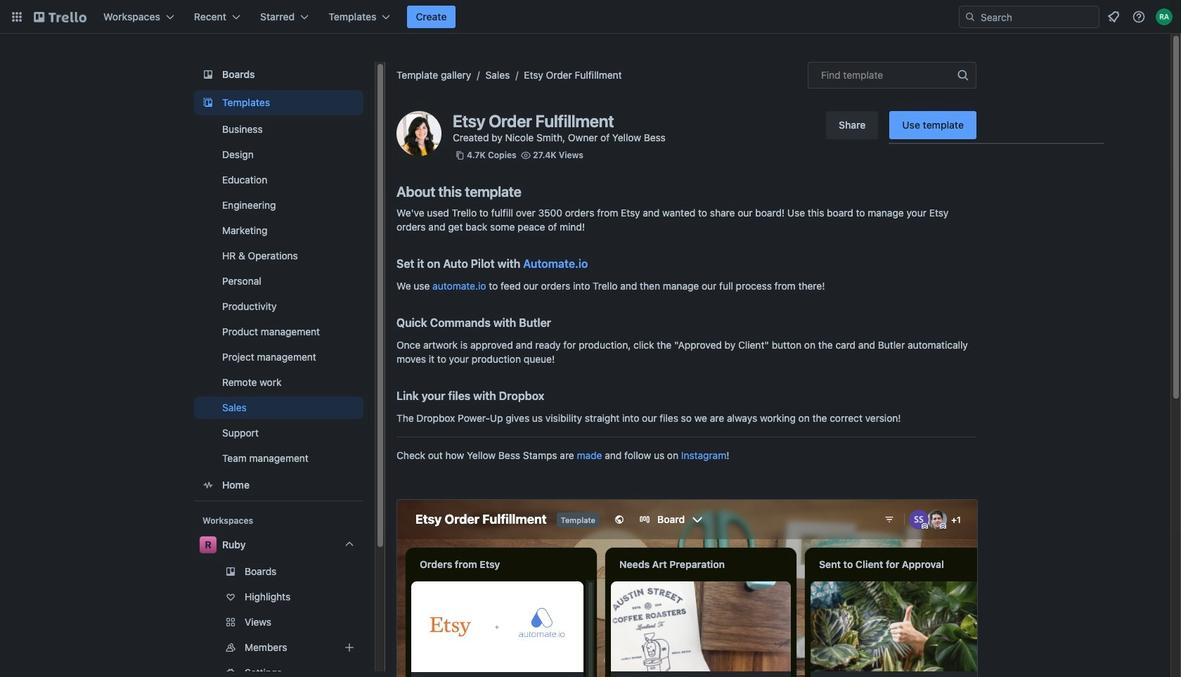 Task type: locate. For each thing, give the bounding box(es) containing it.
2 forward image from the top
[[361, 639, 378, 656]]

open information menu image
[[1132, 10, 1146, 24]]

forward image
[[361, 614, 378, 631], [361, 639, 378, 656], [361, 665, 378, 677]]

1 vertical spatial forward image
[[361, 639, 378, 656]]

None field
[[808, 62, 977, 89]]

2 vertical spatial forward image
[[361, 665, 378, 677]]

add image
[[341, 639, 358, 656]]

0 vertical spatial forward image
[[361, 614, 378, 631]]

0 notifications image
[[1106, 8, 1122, 25]]



Task type: describe. For each thing, give the bounding box(es) containing it.
board image
[[200, 66, 217, 83]]

back to home image
[[34, 6, 87, 28]]

template board image
[[200, 94, 217, 111]]

search image
[[965, 11, 976, 23]]

Search field
[[976, 7, 1099, 27]]

nicole smith, owner of yellow bess image
[[397, 111, 442, 156]]

primary element
[[0, 0, 1182, 34]]

ruby anderson (rubyanderson7) image
[[1156, 8, 1173, 25]]

home image
[[200, 477, 217, 494]]

3 forward image from the top
[[361, 665, 378, 677]]

1 forward image from the top
[[361, 614, 378, 631]]



Task type: vqa. For each thing, say whether or not it's contained in the screenshot.
E.G. CALRISSIAN@CLOUD.CI text box
no



